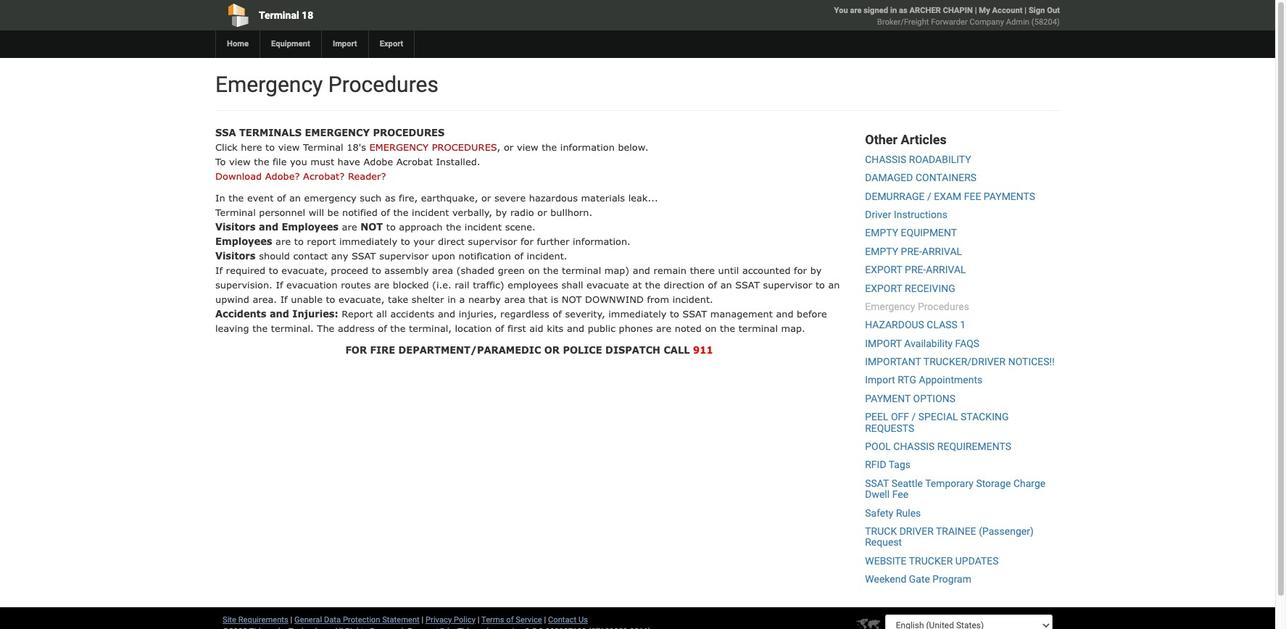 Task type: locate. For each thing, give the bounding box(es) containing it.
export up export receiving link
[[865, 264, 902, 276]]

and
[[259, 221, 278, 233], [633, 265, 650, 276], [270, 308, 289, 320], [438, 308, 455, 320], [776, 308, 794, 320], [567, 323, 584, 334]]

empty down empty equipment link
[[865, 246, 898, 257]]

in up broker/freight
[[890, 6, 897, 15]]

0 horizontal spatial terminal
[[562, 265, 601, 276]]

to up contact
[[294, 236, 304, 247]]

area up regardless
[[504, 294, 525, 305]]

0 vertical spatial chassis
[[865, 154, 907, 165]]

pre- down empty equipment link
[[901, 246, 922, 257]]

should
[[259, 250, 290, 262]]

equipment link
[[260, 30, 321, 58]]

or right the ,
[[504, 141, 514, 153]]

the down management
[[720, 323, 735, 334]]

not down notified on the top of the page
[[361, 221, 383, 233]]

articles
[[901, 132, 947, 147]]

report all accidents and injuries, regardless of severity, immediately to ssat management and before leaving the terminal. the address of the terminal, location of first aid kits and public phones are noted on the terminal map.
[[215, 308, 827, 334]]

the down accidents and injuries:
[[252, 323, 268, 334]]

0 vertical spatial not
[[361, 221, 383, 233]]

export receiving link
[[865, 282, 955, 294]]

| right service
[[544, 615, 546, 625]]

0 vertical spatial on
[[528, 265, 540, 276]]

rules
[[896, 507, 921, 519]]

0 horizontal spatial incident.
[[527, 250, 567, 262]]

0 vertical spatial /
[[927, 190, 931, 202]]

0 horizontal spatial or
[[481, 192, 491, 204]]

employees up required
[[215, 236, 272, 247]]

/ left exam
[[927, 190, 931, 202]]

not
[[361, 221, 383, 233], [562, 294, 582, 305]]

0 vertical spatial as
[[899, 6, 908, 15]]

admin
[[1006, 17, 1030, 27]]

view up "download"
[[229, 156, 251, 167]]

of down such
[[381, 207, 390, 218]]

assembly
[[385, 265, 429, 276]]

are down notified on the top of the page
[[342, 221, 357, 233]]

2 horizontal spatial terminal
[[303, 141, 343, 153]]

procedures up emergency procedures link
[[373, 127, 445, 138]]

on inside report all accidents and injuries, regardless of severity, immediately to ssat management and before leaving the terminal. the address of the terminal, location of first aid kits and public phones are noted on the terminal map.
[[705, 323, 717, 334]]

for right accounted
[[794, 265, 807, 276]]

and up terminal.
[[270, 308, 289, 320]]

0 vertical spatial immediately
[[339, 236, 397, 247]]

of right terms
[[506, 615, 514, 625]]

by
[[496, 207, 507, 218], [810, 265, 822, 276]]

1 vertical spatial /
[[912, 411, 916, 423]]

1 horizontal spatial incident
[[465, 221, 502, 233]]

emergency up hazardous
[[865, 301, 915, 312]]

terminal up shall
[[562, 265, 601, 276]]

1 horizontal spatial area
[[504, 294, 525, 305]]

1 horizontal spatial in
[[890, 6, 897, 15]]

the down here
[[254, 156, 269, 167]]

0 vertical spatial employees
[[282, 221, 339, 233]]

truck
[[865, 526, 897, 537]]

import
[[865, 338, 902, 349]]

import inside other articles chassis roadability damaged containers demurrage / exam fee payments driver instructions empty equipment empty pre-arrival export pre-arrival export receiving emergency procedures hazardous class 1 import availability faqs important trucker/driver notices!! import rtg appointments payment options peel off / special stacking requests pool chassis requirements rfid tags ssat seattle temporary storage charge dwell fee safety rules truck driver trainee (passenger) request website trucker updates weekend gate program
[[865, 374, 895, 386]]

or inside ssa terminals emergency procedures click here to view terminal 18's emergency procedures , or view the information below. to view the file you must have adobe acrobat installed. download adobe? acrobat? reader?
[[504, 141, 514, 153]]

1 vertical spatial procedures
[[432, 141, 497, 153]]

public
[[588, 323, 616, 334]]

supervisor up notification
[[468, 236, 517, 247]]

have
[[338, 156, 360, 167]]

0 vertical spatial export
[[865, 264, 902, 276]]

export link
[[368, 30, 414, 58]]

shelter
[[412, 294, 444, 305]]

peel
[[865, 411, 889, 423]]

immediately up phones
[[608, 308, 667, 320]]

0 horizontal spatial procedures
[[328, 72, 439, 97]]

demurrage / exam fee payments link
[[865, 190, 1035, 202]]

pool
[[865, 441, 891, 452]]

in left a
[[447, 294, 456, 305]]

are inside report all accidents and injuries, regardless of severity, immediately to ssat management and before leaving the terminal. the address of the terminal, location of first aid kits and public phones are noted on the terminal map.
[[656, 323, 671, 334]]

stacking
[[961, 411, 1009, 423]]

adobe
[[364, 156, 393, 167]]

and up map. on the right
[[776, 308, 794, 320]]

0 vertical spatial supervisor
[[468, 236, 517, 247]]

| left general
[[290, 615, 292, 625]]

incident. down direction
[[673, 294, 713, 305]]

1 vertical spatial on
[[705, 323, 717, 334]]

0 vertical spatial by
[[496, 207, 507, 218]]

emergency up the 18's
[[305, 127, 370, 138]]

export down 'export pre-arrival' link
[[865, 282, 902, 294]]

report
[[342, 308, 373, 320]]

terminal inside report all accidents and injuries, regardless of severity, immediately to ssat management and before leaving the terminal. the address of the terminal, location of first aid kits and public phones are noted on the terminal map.
[[739, 323, 778, 334]]

emergency
[[305, 127, 370, 138], [369, 141, 429, 153]]

website
[[865, 555, 907, 567]]

ssat seattle temporary storage charge dwell fee link
[[865, 478, 1046, 500]]

policy
[[454, 615, 476, 625]]

0 horizontal spatial on
[[528, 265, 540, 276]]

as left fire, on the left of page
[[385, 192, 395, 204]]

terminal.
[[271, 323, 314, 334]]

if up accidents and injuries:
[[280, 294, 288, 305]]

regardless
[[500, 308, 549, 320]]

routes
[[341, 279, 371, 291]]

1 vertical spatial empty
[[865, 246, 898, 257]]

0 vertical spatial procedures
[[373, 127, 445, 138]]

and down personnel
[[259, 221, 278, 233]]

chassis roadability link
[[865, 154, 971, 165]]

1 horizontal spatial for
[[794, 265, 807, 276]]

0 vertical spatial arrival
[[922, 246, 962, 257]]

are left noted in the bottom of the page
[[656, 323, 671, 334]]

1 vertical spatial as
[[385, 192, 395, 204]]

to up noted in the bottom of the page
[[670, 308, 679, 320]]

fee
[[964, 190, 981, 202]]

0 vertical spatial emergency
[[215, 72, 323, 97]]

0 vertical spatial incident
[[412, 207, 449, 218]]

1 vertical spatial import
[[865, 374, 895, 386]]

click
[[215, 141, 238, 153]]

ssat down rfid at the right bottom of the page
[[865, 478, 889, 489]]

1 vertical spatial arrival
[[926, 264, 966, 276]]

not down shall
[[562, 294, 582, 305]]

0 vertical spatial or
[[504, 141, 514, 153]]

information.
[[573, 236, 631, 247]]

the up the 'from'
[[645, 279, 660, 291]]

import up payment
[[865, 374, 895, 386]]

chassis up tags
[[893, 441, 935, 452]]

evacuate, up report
[[339, 294, 385, 305]]

scene.
[[505, 221, 536, 233]]

pre- down empty pre-arrival 'link'
[[905, 264, 926, 276]]

0 horizontal spatial evacuate,
[[282, 265, 328, 276]]

materials
[[581, 192, 625, 204]]

proceed
[[331, 265, 368, 276]]

payment options link
[[865, 393, 956, 404]]

1 vertical spatial export
[[865, 282, 902, 294]]

fire
[[370, 344, 395, 356]]

0 vertical spatial empty
[[865, 227, 898, 239]]

are right you
[[850, 6, 862, 15]]

injuries,
[[459, 308, 497, 320]]

1 vertical spatial evacuate,
[[339, 294, 385, 305]]

1 vertical spatial incident.
[[673, 294, 713, 305]]

0 vertical spatial evacuate,
[[282, 265, 328, 276]]

evacuate, down contact
[[282, 265, 328, 276]]

,
[[497, 141, 501, 153]]

weekend
[[865, 574, 906, 585]]

as inside in the event of an emergency such as fire, earthquake, or severe hazardous materials leak... terminal personnel will be notified of the incident verbally, by radio or bullhorn. visitors and employees are not to approach the incident scene. employees are to report immediately to your direct supervisor for further information. visitors should contact any ssat supervisor upon notification of incident. if required to evacuate, proceed to assembly area (shaded green on the terminal map) and remain there until accounted for by supervision. if evacuation routes are blocked (i.e. rail traffic) employees shall evacuate at the direction of an ssat supervisor to an upwind area. if unable to evacuate, take shelter in a nearby area that is not downwind from incident.
[[385, 192, 395, 204]]

is
[[551, 294, 558, 305]]

empty down driver
[[865, 227, 898, 239]]

my
[[979, 6, 990, 15]]

of down there
[[708, 279, 717, 291]]

0 vertical spatial area
[[432, 265, 453, 276]]

|
[[975, 6, 977, 15], [1025, 6, 1027, 15], [290, 615, 292, 625], [422, 615, 424, 625], [478, 615, 480, 625], [544, 615, 546, 625]]

class
[[927, 319, 958, 331]]

0 vertical spatial pre-
[[901, 246, 922, 257]]

supervisor down accounted
[[763, 279, 812, 291]]

/
[[927, 190, 931, 202], [912, 411, 916, 423]]

ssa terminals emergency procedures click here to view terminal 18's emergency procedures , or view the information below. to view the file you must have adobe acrobat installed. download adobe? acrobat? reader?
[[215, 127, 649, 182]]

emergency
[[215, 72, 323, 97], [865, 301, 915, 312]]

terminal
[[259, 9, 299, 21], [303, 141, 343, 153], [215, 207, 256, 218]]

by up before
[[810, 265, 822, 276]]

requirements
[[937, 441, 1011, 452]]

hazardous class 1 link
[[865, 319, 966, 331]]

1 vertical spatial visitors
[[215, 250, 256, 262]]

arrival up receiving
[[926, 264, 966, 276]]

empty
[[865, 227, 898, 239], [865, 246, 898, 257]]

2 horizontal spatial or
[[537, 207, 547, 218]]

1 vertical spatial procedures
[[918, 301, 969, 312]]

such
[[360, 192, 382, 204]]

incident up approach
[[412, 207, 449, 218]]

damaged containers link
[[865, 172, 977, 184]]

updates
[[955, 555, 999, 567]]

1 vertical spatial terminal
[[739, 323, 778, 334]]

company
[[970, 17, 1004, 27]]

1 vertical spatial immediately
[[608, 308, 667, 320]]

verbally,
[[452, 207, 492, 218]]

0 vertical spatial for
[[520, 236, 534, 247]]

trainee
[[936, 526, 976, 537]]

leaving
[[215, 323, 249, 334]]

0 horizontal spatial view
[[229, 156, 251, 167]]

emergency down equipment link
[[215, 72, 323, 97]]

ssat up noted in the bottom of the page
[[683, 308, 707, 320]]

0 horizontal spatial immediately
[[339, 236, 397, 247]]

1 horizontal spatial as
[[899, 6, 908, 15]]

employees down will
[[282, 221, 339, 233]]

2 vertical spatial or
[[537, 207, 547, 218]]

if up area.
[[276, 279, 283, 291]]

0 horizontal spatial terminal
[[215, 207, 256, 218]]

0 horizontal spatial for
[[520, 236, 534, 247]]

supervisor up assembly
[[379, 250, 429, 262]]

arrival down equipment at the right of page
[[922, 246, 962, 257]]

immediately
[[339, 236, 397, 247], [608, 308, 667, 320]]

of up kits
[[553, 308, 562, 320]]

0 horizontal spatial as
[[385, 192, 395, 204]]

1 export from the top
[[865, 264, 902, 276]]

the up direct
[[446, 221, 461, 233]]

as up broker/freight
[[899, 6, 908, 15]]

to down terminals
[[265, 141, 275, 153]]

data
[[324, 615, 341, 625]]

/ right off
[[912, 411, 916, 423]]

to right the proceed
[[372, 265, 381, 276]]

0 horizontal spatial import
[[333, 39, 357, 49]]

0 horizontal spatial area
[[432, 265, 453, 276]]

1 horizontal spatial import
[[865, 374, 895, 386]]

hazardous
[[529, 192, 578, 204]]

1 horizontal spatial /
[[927, 190, 931, 202]]

location
[[455, 323, 492, 334]]

radio
[[510, 207, 534, 218]]

terminal down management
[[739, 323, 778, 334]]

1 horizontal spatial terminal
[[739, 323, 778, 334]]

required
[[226, 265, 266, 276]]

terminal up must at the left top of the page
[[303, 141, 343, 153]]

on up employees on the top
[[528, 265, 540, 276]]

or up verbally,
[[481, 192, 491, 204]]

special
[[918, 411, 958, 423]]

1 horizontal spatial on
[[705, 323, 717, 334]]

0 vertical spatial in
[[890, 6, 897, 15]]

2 export from the top
[[865, 282, 902, 294]]

forwarder
[[931, 17, 968, 27]]

procedures up installed. in the top left of the page
[[432, 141, 497, 153]]

ssat inside other articles chassis roadability damaged containers demurrage / exam fee payments driver instructions empty equipment empty pre-arrival export pre-arrival export receiving emergency procedures hazardous class 1 import availability faqs important trucker/driver notices!! import rtg appointments payment options peel off / special stacking requests pool chassis requirements rfid tags ssat seattle temporary storage charge dwell fee safety rules truck driver trainee (passenger) request website trucker updates weekend gate program
[[865, 478, 889, 489]]

by down severe
[[496, 207, 507, 218]]

seattle
[[892, 478, 923, 489]]

there
[[690, 265, 715, 276]]

incident. down "further"
[[527, 250, 567, 262]]

to down should
[[269, 265, 278, 276]]

personnel
[[259, 207, 305, 218]]

on right noted in the bottom of the page
[[705, 323, 717, 334]]

0 vertical spatial visitors
[[215, 221, 256, 233]]

0 vertical spatial terminal
[[562, 265, 601, 276]]

appointments
[[919, 374, 983, 386]]

2 vertical spatial terminal
[[215, 207, 256, 218]]

1 horizontal spatial evacuate,
[[339, 294, 385, 305]]

1 horizontal spatial an
[[720, 279, 732, 291]]

view up file
[[278, 141, 300, 153]]

area up the (i.e.
[[432, 265, 453, 276]]

terminal inside in the event of an emergency such as fire, earthquake, or severe hazardous materials leak... terminal personnel will be notified of the incident verbally, by radio or bullhorn. visitors and employees are not to approach the incident scene. employees are to report immediately to your direct supervisor for further information. visitors should contact any ssat supervisor upon notification of incident. if required to evacuate, proceed to assembly area (shaded green on the terminal map) and remain there until accounted for by supervision. if evacuation routes are blocked (i.e. rail traffic) employees shall evacuate at the direction of an ssat supervisor to an upwind area. if unable to evacuate, take shelter in a nearby area that is not downwind from incident.
[[562, 265, 601, 276]]

are up should
[[276, 236, 291, 247]]

2 vertical spatial supervisor
[[763, 279, 812, 291]]

archer
[[910, 6, 941, 15]]

instructions
[[894, 209, 948, 220]]

1 horizontal spatial or
[[504, 141, 514, 153]]

hazardous
[[865, 319, 924, 331]]

import up emergency procedures
[[333, 39, 357, 49]]

download adobe? acrobat? reader? link
[[215, 170, 386, 182]]

0 horizontal spatial in
[[447, 294, 456, 305]]

procedures up class
[[918, 301, 969, 312]]

1 visitors from the top
[[215, 221, 256, 233]]

to inside ssa terminals emergency procedures click here to view terminal 18's emergency procedures , or view the information below. to view the file you must have adobe acrobat installed. download adobe? acrobat? reader?
[[265, 141, 275, 153]]

contact
[[548, 615, 576, 625]]

visitors up required
[[215, 250, 256, 262]]

0 vertical spatial if
[[215, 265, 223, 276]]

0 horizontal spatial by
[[496, 207, 507, 218]]

immediately inside in the event of an emergency such as fire, earthquake, or severe hazardous materials leak... terminal personnel will be notified of the incident verbally, by radio or bullhorn. visitors and employees are not to approach the incident scene. employees are to report immediately to your direct supervisor for further information. visitors should contact any ssat supervisor upon notification of incident. if required to evacuate, proceed to assembly area (shaded green on the terminal map) and remain there until accounted for by supervision. if evacuation routes are blocked (i.e. rail traffic) employees shall evacuate at the direction of an ssat supervisor to an upwind area. if unable to evacuate, take shelter in a nearby area that is not downwind from incident.
[[339, 236, 397, 247]]

ssat down the until
[[735, 279, 760, 291]]

2 horizontal spatial an
[[828, 279, 840, 291]]

in inside in the event of an emergency such as fire, earthquake, or severe hazardous materials leak... terminal personnel will be notified of the incident verbally, by radio or bullhorn. visitors and employees are not to approach the incident scene. employees are to report immediately to your direct supervisor for further information. visitors should contact any ssat supervisor upon notification of incident. if required to evacuate, proceed to assembly area (shaded green on the terminal map) and remain there until accounted for by supervision. if evacuation routes are blocked (i.e. rail traffic) employees shall evacuate at the direction of an ssat supervisor to an upwind area. if unable to evacuate, take shelter in a nearby area that is not downwind from incident.
[[447, 294, 456, 305]]

privacy
[[426, 615, 452, 625]]

incident down verbally,
[[465, 221, 502, 233]]

1 vertical spatial emergency
[[865, 301, 915, 312]]

or down hazardous
[[537, 207, 547, 218]]

0 horizontal spatial employees
[[215, 236, 272, 247]]

injuries:
[[292, 308, 338, 320]]

0 vertical spatial incident.
[[527, 250, 567, 262]]

1 vertical spatial in
[[447, 294, 456, 305]]

on inside in the event of an emergency such as fire, earthquake, or severe hazardous materials leak... terminal personnel will be notified of the incident verbally, by radio or bullhorn. visitors and employees are not to approach the incident scene. employees are to report immediately to your direct supervisor for further information. visitors should contact any ssat supervisor upon notification of incident. if required to evacuate, proceed to assembly area (shaded green on the terminal map) and remain there until accounted for by supervision. if evacuation routes are blocked (i.e. rail traffic) employees shall evacuate at the direction of an ssat supervisor to an upwind area. if unable to evacuate, take shelter in a nearby area that is not downwind from incident.
[[528, 265, 540, 276]]

0 horizontal spatial supervisor
[[379, 250, 429, 262]]

emergency procedures
[[215, 72, 439, 97]]

pool chassis requirements link
[[865, 441, 1011, 452]]

receiving
[[905, 282, 955, 294]]

and down the severity,
[[567, 323, 584, 334]]

driver
[[865, 209, 891, 220]]

export
[[380, 39, 403, 49]]

2 horizontal spatial supervisor
[[763, 279, 812, 291]]

an
[[289, 192, 301, 204], [720, 279, 732, 291], [828, 279, 840, 291]]

accidents
[[390, 308, 435, 320]]

1 horizontal spatial terminal
[[259, 9, 299, 21]]



Task type: describe. For each thing, give the bounding box(es) containing it.
| left privacy
[[422, 615, 424, 625]]

| left my on the right of the page
[[975, 6, 977, 15]]

2 vertical spatial if
[[280, 294, 288, 305]]

of up green
[[514, 250, 523, 262]]

to inside report all accidents and injuries, regardless of severity, immediately to ssat management and before leaving the terminal. the address of the terminal, location of first aid kits and public phones are noted on the terminal map.
[[670, 308, 679, 320]]

the up employees on the top
[[543, 265, 559, 276]]

first
[[508, 323, 526, 334]]

emergency inside other articles chassis roadability damaged containers demurrage / exam fee payments driver instructions empty equipment empty pre-arrival export pre-arrival export receiving emergency procedures hazardous class 1 import availability faqs important trucker/driver notices!! import rtg appointments payment options peel off / special stacking requests pool chassis requirements rfid tags ssat seattle temporary storage charge dwell fee safety rules truck driver trainee (passenger) request website trucker updates weekend gate program
[[865, 301, 915, 312]]

1 vertical spatial area
[[504, 294, 525, 305]]

1 vertical spatial supervisor
[[379, 250, 429, 262]]

area.
[[253, 294, 277, 305]]

export pre-arrival link
[[865, 264, 966, 276]]

statement
[[382, 615, 420, 625]]

of down all
[[378, 323, 387, 334]]

to left approach
[[386, 221, 396, 233]]

rtg
[[898, 374, 916, 386]]

terms of service link
[[481, 615, 542, 625]]

download
[[215, 170, 262, 182]]

us
[[578, 615, 588, 625]]

2 horizontal spatial view
[[517, 141, 538, 153]]

the down fire, on the left of page
[[393, 207, 409, 218]]

1 vertical spatial emergency
[[369, 141, 429, 153]]

to up injuries:
[[326, 294, 335, 305]]

1 horizontal spatial view
[[278, 141, 300, 153]]

terminal inside in the event of an emergency such as fire, earthquake, or severe hazardous materials leak... terminal personnel will be notified of the incident verbally, by radio or bullhorn. visitors and employees are not to approach the incident scene. employees are to report immediately to your direct supervisor for further information. visitors should contact any ssat supervisor upon notification of incident. if required to evacuate, proceed to assembly area (shaded green on the terminal map) and remain there until accounted for by supervision. if evacuation routes are blocked (i.e. rail traffic) employees shall evacuate at the direction of an ssat supervisor to an upwind area. if unable to evacuate, take shelter in a nearby area that is not downwind from incident.
[[215, 207, 256, 218]]

emergency
[[304, 192, 357, 204]]

procedures inside other articles chassis roadability damaged containers demurrage / exam fee payments driver instructions empty equipment empty pre-arrival export pre-arrival export receiving emergency procedures hazardous class 1 import availability faqs important trucker/driver notices!! import rtg appointments payment options peel off / special stacking requests pool chassis requirements rfid tags ssat seattle temporary storage charge dwell fee safety rules truck driver trainee (passenger) request website trucker updates weekend gate program
[[918, 301, 969, 312]]

1 vertical spatial pre-
[[905, 264, 926, 276]]

1 vertical spatial not
[[562, 294, 582, 305]]

| right policy
[[478, 615, 480, 625]]

the left information in the top left of the page
[[542, 141, 557, 153]]

my account link
[[979, 6, 1023, 15]]

(passenger)
[[979, 526, 1034, 537]]

until
[[718, 265, 739, 276]]

(58204)
[[1032, 17, 1060, 27]]

here
[[241, 141, 262, 153]]

0 vertical spatial procedures
[[328, 72, 439, 97]]

immediately inside report all accidents and injuries, regardless of severity, immediately to ssat management and before leaving the terminal. the address of the terminal, location of first aid kits and public phones are noted on the terminal map.
[[608, 308, 667, 320]]

acrobat?
[[303, 170, 345, 182]]

file
[[273, 156, 287, 167]]

to left 'your'
[[401, 236, 410, 247]]

management
[[710, 308, 773, 320]]

trucker/driver
[[924, 356, 1006, 368]]

0 vertical spatial terminal
[[259, 9, 299, 21]]

contact
[[293, 250, 328, 262]]

that
[[529, 294, 548, 305]]

are up take on the top of page
[[374, 279, 389, 291]]

ssat inside report all accidents and injuries, regardless of severity, immediately to ssat management and before leaving the terminal. the address of the terminal, location of first aid kits and public phones are noted on the terminal map.
[[683, 308, 707, 320]]

acrobat
[[396, 156, 433, 167]]

shall
[[562, 279, 583, 291]]

1 vertical spatial for
[[794, 265, 807, 276]]

you are signed in as archer chapin | my account | sign out broker/freight forwarder company admin (58204)
[[834, 6, 1060, 27]]

other articles chassis roadability damaged containers demurrage / exam fee payments driver instructions empty equipment empty pre-arrival export pre-arrival export receiving emergency procedures hazardous class 1 import availability faqs important trucker/driver notices!! import rtg appointments payment options peel off / special stacking requests pool chassis requirements rfid tags ssat seattle temporary storage charge dwell fee safety rules truck driver trainee (passenger) request website trucker updates weekend gate program
[[865, 132, 1055, 585]]

1 horizontal spatial supervisor
[[468, 236, 517, 247]]

ssat up the proceed
[[352, 250, 376, 262]]

approach
[[399, 221, 443, 233]]

traffic)
[[473, 279, 504, 291]]

upon
[[432, 250, 455, 262]]

| left the sign at the right of the page
[[1025, 6, 1027, 15]]

site
[[223, 615, 236, 625]]

broker/freight
[[877, 17, 929, 27]]

notification
[[459, 250, 511, 262]]

driver
[[899, 526, 934, 537]]

information
[[560, 141, 615, 153]]

0 horizontal spatial /
[[912, 411, 916, 423]]

notified
[[342, 207, 378, 218]]

employees
[[508, 279, 558, 291]]

your
[[413, 236, 435, 247]]

safety rules link
[[865, 507, 921, 519]]

1 horizontal spatial incident.
[[673, 294, 713, 305]]

1 vertical spatial incident
[[465, 221, 502, 233]]

are inside you are signed in as archer chapin | my account | sign out broker/freight forwarder company admin (58204)
[[850, 6, 862, 15]]

1 vertical spatial by
[[810, 265, 822, 276]]

at
[[632, 279, 642, 291]]

of up personnel
[[277, 192, 286, 204]]

to up before
[[816, 279, 825, 291]]

1 vertical spatial or
[[481, 192, 491, 204]]

2 visitors from the top
[[215, 250, 256, 262]]

truck driver trainee (passenger) request link
[[865, 526, 1034, 548]]

evacuation
[[286, 279, 338, 291]]

availability
[[904, 338, 953, 349]]

driver instructions link
[[865, 209, 948, 220]]

0 horizontal spatial an
[[289, 192, 301, 204]]

sign
[[1029, 6, 1045, 15]]

terminals
[[239, 127, 302, 138]]

you
[[834, 6, 848, 15]]

0 horizontal spatial incident
[[412, 207, 449, 218]]

1 empty from the top
[[865, 227, 898, 239]]

1 horizontal spatial employees
[[282, 221, 339, 233]]

adobe?
[[265, 170, 300, 182]]

important trucker/driver notices!! link
[[865, 356, 1055, 368]]

(i.e.
[[432, 279, 451, 291]]

remain
[[654, 265, 687, 276]]

options
[[913, 393, 956, 404]]

equipment
[[271, 39, 310, 49]]

accidents and injuries:
[[215, 308, 338, 320]]

privacy policy link
[[426, 615, 476, 625]]

sign out link
[[1029, 6, 1060, 15]]

call
[[664, 344, 690, 356]]

in the event of an emergency such as fire, earthquake, or severe hazardous materials leak... terminal personnel will be notified of the incident verbally, by radio or bullhorn. visitors and employees are not to approach the incident scene. employees are to report immediately to your direct supervisor for further information. visitors should contact any ssat supervisor upon notification of incident. if required to evacuate, proceed to assembly area (shaded green on the terminal map) and remain there until accounted for by supervision. if evacuation routes are blocked (i.e. rail traffic) employees shall evacuate at the direction of an ssat supervisor to an upwind area. if unable to evacuate, take shelter in a nearby area that is not downwind from incident.
[[215, 192, 840, 305]]

the down accidents
[[390, 323, 406, 334]]

as inside you are signed in as archer chapin | my account | sign out broker/freight forwarder company admin (58204)
[[899, 6, 908, 15]]

general data protection statement link
[[294, 615, 420, 625]]

0 horizontal spatial not
[[361, 221, 383, 233]]

2 empty from the top
[[865, 246, 898, 257]]

and up at
[[633, 265, 650, 276]]

in
[[215, 192, 225, 204]]

further
[[537, 236, 569, 247]]

in inside you are signed in as archer chapin | my account | sign out broker/freight forwarder company admin (58204)
[[890, 6, 897, 15]]

rfid
[[865, 459, 886, 471]]

terminal inside ssa terminals emergency procedures click here to view terminal 18's emergency procedures , or view the information below. to view the file you must have adobe acrobat installed. download adobe? acrobat? reader?
[[303, 141, 343, 153]]

911
[[693, 344, 713, 356]]

signed
[[864, 6, 888, 15]]

1 vertical spatial chassis
[[893, 441, 935, 452]]

damaged
[[865, 172, 913, 184]]

tags
[[889, 459, 911, 471]]

and up terminal,
[[438, 308, 455, 320]]

dispatch
[[605, 344, 660, 356]]

temporary
[[925, 478, 974, 489]]

1 vertical spatial if
[[276, 279, 283, 291]]

take
[[388, 294, 408, 305]]

0 vertical spatial emergency
[[305, 127, 370, 138]]

requirements
[[238, 615, 288, 625]]

site requirements | general data protection statement | privacy policy | terms of service | contact us
[[223, 615, 588, 625]]

of left first
[[495, 323, 504, 334]]

map)
[[605, 265, 630, 276]]

import rtg appointments link
[[865, 374, 983, 386]]

out
[[1047, 6, 1060, 15]]

supervision.
[[215, 279, 272, 291]]

(shaded
[[456, 265, 495, 276]]

dwell
[[865, 489, 890, 500]]

must
[[310, 156, 334, 167]]

the
[[317, 323, 334, 334]]

fee
[[892, 489, 908, 500]]

the right in
[[229, 192, 244, 204]]

installed.
[[436, 156, 480, 167]]



Task type: vqa. For each thing, say whether or not it's contained in the screenshot.
Email at the top
no



